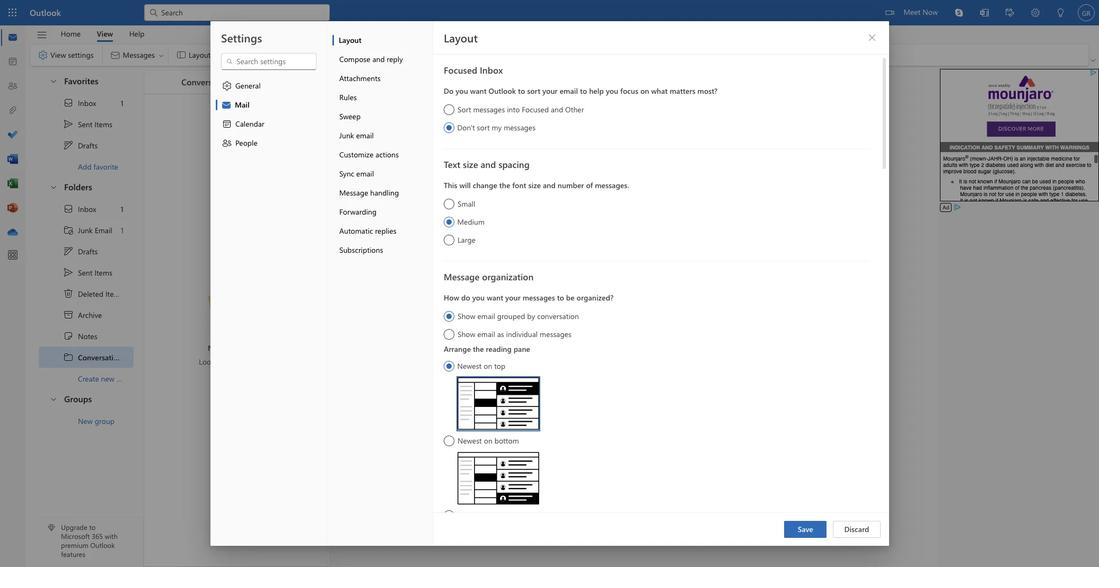Task type: describe. For each thing, give the bounding box(es) containing it.

[[868, 33, 877, 42]]

1 inside  tree item
[[121, 225, 124, 235]]

junk email
[[339, 130, 374, 141]]

the inside option group
[[473, 344, 484, 354]]

onedrive image
[[7, 228, 18, 238]]

size inside "option group"
[[528, 180, 541, 190]]

favorites tree
[[39, 67, 134, 177]]

favorites tree item
[[39, 71, 134, 92]]

new
[[101, 374, 115, 384]]

email for sync email
[[356, 169, 374, 179]]

 button for groups
[[44, 389, 62, 409]]

junk inside  junk email
[[78, 225, 93, 235]]

reading
[[486, 344, 512, 354]]

folder for in
[[246, 343, 266, 353]]

layout group
[[171, 45, 275, 66]]

 sent items inside favorites tree
[[63, 119, 112, 129]]

each
[[477, 511, 493, 521]]

download
[[667, 353, 699, 363]]

 for  general
[[221, 81, 232, 91]]

you're
[[548, 337, 568, 347]]

outlook inside upgrade to microsoft 365 with premium outlook features
[[90, 541, 115, 550]]

discard button
[[833, 521, 881, 538]]

free.
[[706, 337, 721, 347]]

premium features image
[[48, 525, 55, 532]]

0 horizontal spatial focused
[[444, 64, 477, 76]]

email inside option group
[[560, 86, 578, 96]]

will
[[459, 180, 471, 190]]

this
[[444, 180, 457, 190]]

message for message organization
[[444, 271, 480, 283]]

actions
[[375, 150, 399, 160]]

separately
[[525, 511, 559, 521]]

on for bottom
[[484, 436, 492, 446]]

now
[[923, 7, 938, 17]]

compose
[[339, 54, 370, 64]]

how do you want your messages to be organized? option group
[[444, 290, 869, 342]]

 tree item for 
[[39, 92, 134, 114]]

outlook down free.
[[701, 353, 728, 363]]

inbox for 
[[78, 204, 96, 214]]

conversation inside  conversation history
[[78, 352, 122, 363]]

groups tree item
[[39, 389, 134, 411]]

you're going places. take outlook with you for free. scan the qr code with your phone camera to download outlook mobile
[[516, 337, 752, 363]]

don't
[[457, 123, 475, 133]]

compose and reply
[[339, 54, 403, 64]]

customize actions
[[339, 150, 399, 160]]

email for show email as individual messages
[[477, 329, 495, 339]]

organized?
[[577, 293, 614, 303]]

show email grouped by conversation
[[457, 311, 579, 321]]

places.
[[592, 337, 614, 347]]

my
[[492, 123, 502, 133]]

subscriptions
[[339, 245, 383, 255]]

automatic replies
[[339, 226, 396, 236]]

empty
[[220, 357, 241, 367]]

 tree item
[[39, 283, 134, 304]]


[[63, 225, 74, 236]]

inbox for 
[[78, 98, 96, 108]]

1  tree item from the top
[[39, 114, 134, 135]]

outlook link
[[30, 0, 61, 25]]

 archive
[[63, 310, 102, 320]]

more apps image
[[7, 250, 18, 261]]

messages up 'by'
[[523, 293, 555, 303]]

junk inside button
[[339, 130, 354, 141]]

sort
[[457, 104, 471, 115]]

 button for folders
[[44, 177, 62, 197]]

0 horizontal spatial sort
[[477, 123, 490, 133]]

camera
[[632, 353, 656, 363]]

to do image
[[7, 130, 18, 141]]

 drafts for 
[[63, 246, 98, 257]]

code
[[558, 353, 574, 363]]

into
[[507, 104, 520, 115]]

 junk email
[[63, 225, 112, 236]]

groups
[[64, 394, 92, 405]]

1 for 
[[121, 204, 124, 214]]

arrange the reading pane option group
[[444, 342, 869, 568]]

small
[[457, 199, 475, 209]]

group
[[95, 416, 115, 426]]

email for show email grouped by conversation
[[477, 311, 495, 321]]

newest on top
[[457, 361, 506, 371]]

large
[[457, 235, 476, 245]]

 tree item
[[39, 347, 149, 368]]

text size and spacing
[[444, 159, 530, 170]]

sweep button
[[332, 107, 433, 126]]

arrange
[[444, 344, 471, 354]]

 for 
[[63, 98, 74, 108]]

 for 
[[63, 246, 74, 257]]

 tree item for 
[[39, 241, 134, 262]]

 tree item for 
[[39, 135, 134, 156]]

messages up don't sort my messages
[[473, 104, 505, 115]]

discard
[[845, 525, 870, 535]]

sync email button
[[332, 164, 433, 184]]

replies
[[375, 226, 396, 236]]

attachments button
[[332, 69, 433, 88]]

outlook inside banner
[[30, 7, 61, 18]]

 inbox for 
[[63, 204, 96, 214]]

show for show each message separately
[[457, 511, 475, 521]]

want inside how do you want your messages to be organized? option group
[[487, 293, 503, 303]]

 inbox for 
[[63, 98, 96, 108]]

 drafts for 
[[63, 140, 98, 151]]

layout inside layout button
[[339, 35, 361, 45]]

people image
[[7, 81, 18, 92]]

your inside how do you want your messages to be organized? option group
[[505, 293, 521, 303]]

message for message handling
[[339, 188, 368, 198]]


[[226, 58, 233, 65]]

history inside  conversation history
[[124, 352, 149, 363]]

junk email button
[[332, 126, 433, 145]]

focused inside do you want outlook to sort your email to help you focus on what matters most? option group
[[522, 104, 549, 115]]

reply
[[387, 54, 403, 64]]

2 sent from the top
[[78, 268, 93, 278]]

home button
[[53, 25, 89, 42]]

drafts for 
[[78, 246, 98, 256]]

left-rail-appbar navigation
[[2, 25, 23, 245]]

automatic
[[339, 226, 373, 236]]

show for show email as individual messages
[[457, 329, 475, 339]]

archive
[[78, 310, 102, 320]]

do
[[461, 293, 470, 303]]


[[63, 331, 74, 342]]

most?
[[698, 86, 717, 96]]

create
[[78, 374, 99, 384]]

 tree item for 
[[39, 198, 134, 220]]

be
[[566, 293, 575, 303]]


[[221, 119, 232, 129]]

notes
[[78, 331, 97, 341]]

set your advertising preferences image
[[954, 203, 962, 212]]

 for 
[[63, 140, 74, 151]]

conversation history
[[181, 76, 262, 87]]

features
[[61, 550, 85, 559]]

 button for favorites
[[44, 71, 62, 91]]

to inside upgrade to microsoft 365 with premium outlook features
[[89, 523, 96, 532]]

conversation inside message list "section"
[[181, 76, 232, 87]]

add favorite
[[78, 162, 118, 172]]

individual
[[506, 329, 538, 339]]

scan
[[516, 353, 531, 363]]

message list section
[[144, 68, 330, 567]]

the inside "option group"
[[499, 180, 510, 190]]

over
[[243, 357, 257, 367]]


[[63, 289, 74, 299]]

1 horizontal spatial sort
[[527, 86, 540, 96]]

rules
[[339, 92, 357, 102]]

 tree item
[[39, 220, 134, 241]]

this will change the font size and number of messages. option group
[[444, 178, 869, 247]]

newest on bottom
[[457, 436, 519, 446]]

to inside you're going places. take outlook with you for free. scan the qr code with your phone camera to download outlook mobile
[[658, 353, 665, 363]]

drafts for 
[[78, 140, 98, 150]]

as
[[497, 329, 504, 339]]

help button
[[121, 25, 153, 42]]

 general
[[221, 81, 260, 91]]


[[886, 8, 895, 17]]

show for show email grouped by conversation
[[457, 311, 475, 321]]

inbox inside layout tab panel
[[480, 64, 503, 76]]



Task type: locate. For each thing, give the bounding box(es) containing it.
customize actions button
[[332, 145, 433, 164]]

1 vertical spatial folder
[[117, 374, 136, 384]]

with down going
[[576, 353, 590, 363]]

0 vertical spatial items
[[95, 119, 112, 129]]

1 horizontal spatial message
[[444, 271, 480, 283]]

0 vertical spatial with
[[663, 337, 677, 347]]

 tree item
[[39, 304, 134, 326]]

items
[[95, 119, 112, 129], [95, 268, 112, 278], [105, 289, 123, 299]]

layout heading
[[444, 30, 478, 45]]

layout inside layout tab panel
[[444, 30, 478, 45]]

folder up over on the left bottom of the page
[[246, 343, 266, 353]]

0 vertical spatial view
[[97, 28, 113, 38]]

want inside do you want outlook to sort your email to help you focus on what matters most? option group
[[470, 86, 487, 96]]

2 vertical spatial with
[[105, 532, 118, 541]]

email
[[95, 225, 112, 235]]

1 vertical spatial drafts
[[78, 246, 98, 256]]

0 horizontal spatial layout
[[339, 35, 361, 45]]

settings heading
[[221, 30, 262, 45]]

change
[[473, 180, 497, 190]]

outlook up "camera"
[[633, 337, 661, 347]]

how
[[444, 293, 459, 303]]

1
[[121, 98, 124, 108], [121, 204, 124, 214], [121, 225, 124, 235]]

1 inside favorites tree
[[121, 98, 124, 108]]

add favorite tree item
[[39, 156, 134, 177]]

forwarding
[[339, 207, 376, 217]]

2 horizontal spatial the
[[533, 353, 544, 363]]

 for groups
[[49, 395, 58, 403]]

1 vertical spatial  sent items
[[63, 267, 112, 278]]

newest
[[457, 361, 482, 371], [457, 436, 482, 446]]

 button left folders on the top
[[44, 177, 62, 197]]

compose and reply button
[[332, 50, 433, 69]]

0 vertical spatial sent
[[78, 119, 93, 129]]

1  from the top
[[63, 98, 74, 108]]

 tree item down favorites
[[39, 92, 134, 114]]

 view settings
[[38, 50, 94, 60]]

1 vertical spatial  tree item
[[39, 241, 134, 262]]

and inside "button"
[[372, 54, 385, 64]]

looks
[[199, 357, 218, 367]]

and inside do you want outlook to sort your email to help you focus on what matters most? option group
[[551, 104, 563, 115]]

2 vertical spatial inbox
[[78, 204, 96, 214]]

focused up do
[[444, 64, 477, 76]]

1 1 from the top
[[121, 98, 124, 108]]

 tree item
[[39, 92, 134, 114], [39, 198, 134, 220]]

 inside favorites tree
[[63, 140, 74, 151]]

2 vertical spatial on
[[484, 436, 492, 446]]

with right the 365
[[105, 532, 118, 541]]

1 vertical spatial with
[[576, 353, 590, 363]]

1 vertical spatial 
[[63, 246, 74, 257]]

sent up  tree item
[[78, 268, 93, 278]]

1 right email
[[121, 225, 124, 235]]

365
[[92, 532, 103, 541]]

1 horizontal spatial 
[[221, 81, 232, 91]]

junk right 
[[78, 225, 93, 235]]

0 vertical spatial size
[[463, 159, 478, 170]]

the inside you're going places. take outlook with you for free. scan the qr code with your phone camera to download outlook mobile
[[533, 353, 544, 363]]

outlook up  button
[[30, 7, 61, 18]]

2 vertical spatial  button
[[44, 389, 62, 409]]

your up grouped
[[505, 293, 521, 303]]

0 vertical spatial 
[[63, 119, 74, 129]]

0 vertical spatial  tree item
[[39, 135, 134, 156]]

 for favorites
[[49, 77, 58, 85]]

0 vertical spatial  drafts
[[63, 140, 98, 151]]

2  sent items from the top
[[63, 267, 112, 278]]

1 vertical spatial 
[[63, 267, 74, 278]]

 drafts down  tree item
[[63, 246, 98, 257]]

help
[[589, 86, 604, 96]]

 for 
[[63, 204, 74, 214]]

 drafts inside tree
[[63, 246, 98, 257]]

view left settings
[[50, 50, 66, 60]]

 inbox
[[63, 98, 96, 108], [63, 204, 96, 214]]

to right upgrade on the bottom left of page
[[89, 523, 96, 532]]

0 horizontal spatial message
[[339, 188, 368, 198]]

1 down favorites tree item
[[121, 98, 124, 108]]

2  inbox from the top
[[63, 204, 96, 214]]

sync
[[339, 169, 354, 179]]

drafts up add favorite tree item
[[78, 140, 98, 150]]

 button
[[864, 29, 881, 46]]

2 vertical spatial items
[[105, 289, 123, 299]]

 inside favorites tree
[[63, 98, 74, 108]]

outlook banner
[[0, 0, 1100, 25]]

document containing settings
[[0, 0, 1100, 568]]

 button left the groups
[[44, 389, 62, 409]]

history up mail
[[234, 76, 262, 87]]

calendar image
[[7, 57, 18, 67]]

history inside message list "section"
[[234, 76, 262, 87]]

folders tree item
[[39, 177, 134, 198]]

conversation down 
[[181, 76, 232, 87]]

matters
[[670, 86, 695, 96]]

2 vertical spatial your
[[592, 353, 607, 363]]

0 vertical spatial  sent items
[[63, 119, 112, 129]]

in
[[238, 343, 244, 353]]

3  from the top
[[49, 395, 58, 403]]

1 horizontal spatial with
[[576, 353, 590, 363]]

qr
[[546, 353, 556, 363]]

1 vertical spatial 
[[49, 183, 58, 191]]

newest for newest on top
[[457, 361, 482, 371]]

on left the what
[[640, 86, 649, 96]]

going
[[570, 337, 590, 347]]

and
[[372, 54, 385, 64], [551, 104, 563, 115], [481, 159, 496, 170], [543, 180, 556, 190]]

3 show from the top
[[457, 511, 475, 521]]

spacing
[[498, 159, 530, 170]]

calendar
[[235, 119, 264, 129]]

 drafts inside favorites tree
[[63, 140, 98, 151]]

the left qr
[[533, 353, 544, 363]]

new
[[78, 416, 93, 426]]

1 horizontal spatial layout
[[444, 30, 478, 45]]

2 vertical spatial 
[[49, 395, 58, 403]]

2 horizontal spatial with
[[663, 337, 677, 347]]

home
[[61, 28, 81, 38]]

1 horizontal spatial your
[[542, 86, 558, 96]]

2  button from the top
[[44, 177, 62, 197]]

1  tree item from the top
[[39, 92, 134, 114]]

0 vertical spatial  inbox
[[63, 98, 96, 108]]

 button inside 'folders' tree item
[[44, 177, 62, 197]]

1 vertical spatial sort
[[477, 123, 490, 133]]

size
[[463, 159, 478, 170], [528, 180, 541, 190]]

layout
[[444, 30, 478, 45], [339, 35, 361, 45]]

 tree item up add
[[39, 135, 134, 156]]

2  tree item from the top
[[39, 262, 134, 283]]

 button
[[44, 71, 62, 91], [44, 177, 62, 197], [44, 389, 62, 409]]


[[221, 138, 232, 149]]

1 vertical spatial 1
[[121, 204, 124, 214]]

 for  view settings
[[38, 50, 48, 60]]

 tree item
[[39, 135, 134, 156], [39, 241, 134, 262]]

Search settings search field
[[233, 56, 305, 67]]

conversation
[[537, 311, 579, 321]]

0 vertical spatial message
[[339, 188, 368, 198]]

sort up sort messages into focused and other
[[527, 86, 540, 96]]

1 horizontal spatial size
[[528, 180, 541, 190]]

1  tree item from the top
[[39, 135, 134, 156]]

 button inside groups tree item
[[44, 389, 62, 409]]

to left be
[[557, 293, 564, 303]]

and left other
[[551, 104, 563, 115]]

 tree item up  junk email
[[39, 198, 134, 220]]

show up 'arrange'
[[457, 329, 475, 339]]

1 vertical spatial size
[[528, 180, 541, 190]]

 inside groups tree item
[[49, 395, 58, 403]]

1  from the top
[[63, 119, 74, 129]]

message
[[339, 188, 368, 198], [444, 271, 480, 283]]

1 vertical spatial  button
[[44, 177, 62, 197]]

messages.
[[595, 180, 629, 190]]

1 vertical spatial  tree item
[[39, 198, 134, 220]]

show inside arrange the reading pane option group
[[457, 511, 475, 521]]

 inside 'folders' tree item
[[49, 183, 58, 191]]

 inside  view settings
[[38, 50, 48, 60]]

1 vertical spatial history
[[124, 352, 149, 363]]

 inside tree
[[63, 267, 74, 278]]

focus
[[620, 86, 638, 96]]

to inside option group
[[557, 293, 564, 303]]

on for top
[[484, 361, 492, 371]]

to left help
[[580, 86, 587, 96]]

1 horizontal spatial view
[[97, 28, 113, 38]]

1 vertical spatial conversation
[[78, 352, 122, 363]]

sort left my at the left of page
[[477, 123, 490, 133]]

0 vertical spatial focused
[[444, 64, 477, 76]]

1 down 'folders' tree item
[[121, 204, 124, 214]]

 button inside favorites tree item
[[44, 71, 62, 91]]

rules button
[[332, 88, 433, 107]]

3 1 from the top
[[121, 225, 124, 235]]

inbox inside tree
[[78, 204, 96, 214]]

2  tree item from the top
[[39, 241, 134, 262]]

tab list containing home
[[53, 25, 153, 42]]

message up do
[[444, 271, 480, 283]]

0 horizontal spatial junk
[[78, 225, 93, 235]]

1 show from the top
[[457, 311, 475, 321]]

 tree item down favorites tree item
[[39, 114, 134, 135]]

and left number
[[543, 180, 556, 190]]

0 vertical spatial history
[[234, 76, 262, 87]]

 inside settings tab list
[[221, 81, 232, 91]]

on left bottom on the left
[[484, 436, 492, 446]]

tab list
[[53, 25, 153, 42]]

history up create new folder
[[124, 352, 149, 363]]

newest left bottom on the left
[[457, 436, 482, 446]]

newest for newest on bottom
[[457, 436, 482, 446]]

 sent items up  tree item
[[63, 267, 112, 278]]

 tree item down  junk email
[[39, 241, 134, 262]]

focused right into
[[522, 104, 549, 115]]

outlook inside option group
[[489, 86, 516, 96]]

1  button from the top
[[44, 71, 62, 91]]

drafts down  junk email
[[78, 246, 98, 256]]

 sent items down favorites tree item
[[63, 119, 112, 129]]

folder inside create new folder tree item
[[117, 374, 136, 384]]

mail
[[235, 100, 249, 110]]

items inside favorites tree
[[95, 119, 112, 129]]

take
[[616, 337, 631, 347]]

your inside do you want outlook to sort your email to help you focus on what matters most? option group
[[542, 86, 558, 96]]

 down  button
[[38, 50, 48, 60]]

tree containing 
[[39, 198, 149, 389]]

1 vertical spatial newest
[[457, 436, 482, 446]]

the up newest on top
[[473, 344, 484, 354]]

items up  deleted items
[[95, 268, 112, 278]]

message inside layout tab panel
[[444, 271, 480, 283]]

1  from the top
[[49, 77, 58, 85]]

1 vertical spatial 
[[221, 81, 232, 91]]

message inside message handling button
[[339, 188, 368, 198]]

email left grouped
[[477, 311, 495, 321]]

your
[[542, 86, 558, 96], [505, 293, 521, 303], [592, 353, 607, 363]]

show
[[457, 311, 475, 321], [457, 329, 475, 339], [457, 511, 475, 521]]

1 horizontal spatial folder
[[246, 343, 266, 353]]

email up customize actions
[[356, 130, 374, 141]]

you inside option group
[[472, 293, 485, 303]]

1 newest from the top
[[457, 361, 482, 371]]

newest down 'arrange'
[[457, 361, 482, 371]]

0 vertical spatial  tree item
[[39, 92, 134, 114]]


[[63, 119, 74, 129], [63, 267, 74, 278]]

history
[[234, 76, 262, 87], [124, 352, 149, 363]]

view inside  view settings
[[50, 50, 66, 60]]

 inbox inside tree
[[63, 204, 96, 214]]

email for junk email
[[356, 130, 374, 141]]

 inside favorites tree
[[63, 119, 74, 129]]

general
[[235, 81, 260, 91]]

0 vertical spatial conversation
[[181, 76, 232, 87]]

with up download
[[663, 337, 677, 347]]

1 vertical spatial inbox
[[78, 98, 96, 108]]

sent up add
[[78, 119, 93, 129]]

powerpoint image
[[7, 203, 18, 214]]

0 vertical spatial inbox
[[480, 64, 503, 76]]

folder for new
[[117, 374, 136, 384]]

0 horizontal spatial 
[[38, 50, 48, 60]]

number
[[558, 180, 584, 190]]

and inside "option group"
[[543, 180, 556, 190]]

0 horizontal spatial conversation
[[78, 352, 122, 363]]

favorites
[[64, 75, 98, 86]]

layout button
[[332, 31, 433, 50]]

bottom
[[494, 436, 519, 446]]

on inside option group
[[640, 86, 649, 96]]

meet now
[[904, 7, 938, 17]]

0 vertical spatial junk
[[339, 130, 354, 141]]

2  from the top
[[63, 246, 74, 257]]

save
[[798, 525, 814, 535]]

dialog
[[0, 0, 1100, 568]]

 up add favorite tree item
[[63, 140, 74, 151]]

show email as individual messages
[[457, 329, 572, 339]]

want
[[470, 86, 487, 96], [487, 293, 503, 303]]

 up 
[[63, 204, 74, 214]]

messages down sort messages into focused and other
[[504, 123, 536, 133]]

sync email
[[339, 169, 374, 179]]

drafts inside favorites tree
[[78, 140, 98, 150]]

1 vertical spatial want
[[487, 293, 503, 303]]

 up 
[[221, 81, 232, 91]]

0 vertical spatial 
[[49, 77, 58, 85]]

0 vertical spatial want
[[470, 86, 487, 96]]

deleted
[[78, 289, 103, 299]]

 for folders
[[49, 183, 58, 191]]

2  tree item from the top
[[39, 198, 134, 220]]

1  from the top
[[63, 140, 74, 151]]

conversation up create new folder
[[78, 352, 122, 363]]

email right sync
[[356, 169, 374, 179]]

your down places.
[[592, 353, 607, 363]]

2 show from the top
[[457, 329, 475, 339]]

 tree item inside tree
[[39, 241, 134, 262]]

1 drafts from the top
[[78, 140, 98, 150]]

 down 
[[63, 246, 74, 257]]

view button
[[89, 25, 121, 42]]

want down 'message organization' at the top of page
[[487, 293, 503, 303]]

0 vertical spatial show
[[457, 311, 475, 321]]

you inside you're going places. take outlook with you for free. scan the qr code with your phone camera to download outlook mobile
[[679, 337, 692, 347]]

items up 'favorite'
[[95, 119, 112, 129]]

2 drafts from the top
[[78, 246, 98, 256]]

 tree item up 'deleted'
[[39, 262, 134, 283]]

items right 'deleted'
[[105, 289, 123, 299]]

outlook right "premium"
[[90, 541, 115, 550]]

1 vertical spatial 
[[63, 204, 74, 214]]

 tree item
[[39, 326, 134, 347]]

0 horizontal spatial view
[[50, 50, 66, 60]]

1 for 
[[121, 98, 124, 108]]

1  drafts from the top
[[63, 140, 98, 151]]

document
[[0, 0, 1100, 568]]

1 horizontal spatial junk
[[339, 130, 354, 141]]

0 vertical spatial  tree item
[[39, 114, 134, 135]]

automatic replies button
[[332, 222, 433, 241]]

1 vertical spatial  inbox
[[63, 204, 96, 214]]

tree
[[39, 198, 149, 389]]

want down focused inbox
[[470, 86, 487, 96]]

 tree item
[[39, 114, 134, 135], [39, 262, 134, 283]]

handling
[[370, 188, 399, 198]]

3  button from the top
[[44, 389, 62, 409]]

premium
[[61, 541, 88, 550]]

1 sent from the top
[[78, 119, 93, 129]]

font
[[512, 180, 526, 190]]

folder right new
[[117, 374, 136, 384]]

nothing in folder looks empty over here.
[[199, 343, 275, 367]]

message organization element
[[444, 290, 869, 568]]

add
[[78, 162, 92, 172]]

show left each
[[457, 511, 475, 521]]

 up 
[[63, 267, 74, 278]]

0 vertical spatial newest
[[457, 361, 482, 371]]

 down favorites
[[63, 119, 74, 129]]


[[63, 98, 74, 108], [63, 204, 74, 214]]

items inside  deleted items
[[105, 289, 123, 299]]

 down favorites
[[63, 98, 74, 108]]

on left top
[[484, 361, 492, 371]]

layout up compose
[[339, 35, 361, 45]]

create new folder tree item
[[39, 368, 136, 389]]

2  from the top
[[63, 267, 74, 278]]

1 horizontal spatial history
[[234, 76, 262, 87]]

2  drafts from the top
[[63, 246, 98, 257]]

1 vertical spatial show
[[457, 329, 475, 339]]

to right "camera"
[[658, 353, 665, 363]]

application
[[0, 0, 1100, 568]]

help
[[129, 28, 145, 38]]

and left 'reply'
[[372, 54, 385, 64]]

0 vertical spatial folder
[[246, 343, 266, 353]]

0 vertical spatial drafts
[[78, 140, 98, 150]]

0 vertical spatial 1
[[121, 98, 124, 108]]

folder inside nothing in folder looks empty over here.
[[246, 343, 266, 353]]

forwarding button
[[332, 203, 433, 222]]

word image
[[7, 154, 18, 165]]

 inbox inside favorites tree
[[63, 98, 96, 108]]

1 horizontal spatial focused
[[522, 104, 549, 115]]

message
[[495, 511, 523, 521]]

here.
[[259, 357, 275, 367]]

1 vertical spatial  tree item
[[39, 262, 134, 283]]

files image
[[7, 106, 18, 116]]

items for second  tree item from the top of the page
[[95, 268, 112, 278]]

junk
[[339, 130, 354, 141], [78, 225, 93, 235]]

1 horizontal spatial conversation
[[181, 76, 232, 87]]

view inside view button
[[97, 28, 113, 38]]

1 vertical spatial sent
[[78, 268, 93, 278]]

 inbox down folders on the top
[[63, 204, 96, 214]]

pane
[[514, 344, 530, 354]]

 drafts up add
[[63, 140, 98, 151]]

to up sort messages into focused and other
[[518, 86, 525, 96]]

excel image
[[7, 179, 18, 189]]

2  from the top
[[63, 204, 74, 214]]

inbox inside favorites tree
[[78, 98, 96, 108]]

2 vertical spatial 1
[[121, 225, 124, 235]]

0 vertical spatial  button
[[44, 71, 62, 91]]

show each message separately
[[457, 511, 559, 521]]

settings tab list
[[210, 21, 327, 546]]

1  inbox from the top
[[63, 98, 96, 108]]

sent inside favorites tree
[[78, 119, 93, 129]]

mail image
[[7, 32, 18, 43]]

messages down conversation
[[540, 329, 572, 339]]

drafts
[[78, 140, 98, 150], [78, 246, 98, 256]]

your inside you're going places. take outlook with you for free. scan the qr code with your phone camera to download outlook mobile
[[592, 353, 607, 363]]

the left font
[[499, 180, 510, 190]]

 left the groups
[[49, 395, 58, 403]]

1  sent items from the top
[[63, 119, 112, 129]]

email left 'as'
[[477, 329, 495, 339]]

 button left favorites
[[44, 71, 62, 91]]


[[49, 77, 58, 85], [49, 183, 58, 191], [49, 395, 58, 403]]

dialog containing settings
[[0, 0, 1100, 568]]

size right text
[[463, 159, 478, 170]]

mobile
[[730, 353, 752, 363]]

1 vertical spatial on
[[484, 361, 492, 371]]

2 horizontal spatial your
[[592, 353, 607, 363]]

show down do
[[457, 311, 475, 321]]

1 vertical spatial focused
[[522, 104, 549, 115]]

with inside upgrade to microsoft 365 with premium outlook features
[[105, 532, 118, 541]]

folders
[[64, 181, 92, 193]]

0 horizontal spatial history
[[124, 352, 149, 363]]

upgrade to microsoft 365 with premium outlook features
[[61, 523, 118, 559]]

0 vertical spatial 
[[63, 98, 74, 108]]

0 vertical spatial 
[[63, 140, 74, 151]]

application containing settings
[[0, 0, 1100, 568]]

outlook up into
[[489, 86, 516, 96]]

0 vertical spatial 
[[38, 50, 48, 60]]

view left the help
[[97, 28, 113, 38]]

medium
[[457, 217, 485, 227]]

items for  tree item
[[105, 289, 123, 299]]

2 vertical spatial show
[[457, 511, 475, 521]]

layout tab panel
[[433, 21, 889, 568]]

items for first  tree item from the top of the page
[[95, 119, 112, 129]]

do you want outlook to sort your email to help you focus on what matters most? option group
[[444, 83, 869, 135]]

top
[[494, 361, 506, 371]]

1 vertical spatial items
[[95, 268, 112, 278]]

nothing
[[208, 343, 236, 353]]

1 vertical spatial  drafts
[[63, 246, 98, 257]]

0 horizontal spatial the
[[473, 344, 484, 354]]

upgrade
[[61, 523, 87, 532]]

0 horizontal spatial folder
[[117, 374, 136, 384]]

2  from the top
[[49, 183, 58, 191]]

 inbox down favorites
[[63, 98, 96, 108]]

 conversation history
[[63, 352, 149, 363]]

text
[[444, 159, 460, 170]]

1 vertical spatial message
[[444, 271, 480, 283]]

your up sort messages into focused and other
[[542, 86, 558, 96]]

 inside favorites tree item
[[49, 77, 58, 85]]

email up other
[[560, 86, 578, 96]]

message down sync email
[[339, 188, 368, 198]]

0 vertical spatial your
[[542, 86, 558, 96]]

and up change on the top of the page
[[481, 159, 496, 170]]

other
[[565, 104, 584, 115]]

0 vertical spatial sort
[[527, 86, 540, 96]]

drafts inside tree
[[78, 246, 98, 256]]

for
[[694, 337, 704, 347]]

0 horizontal spatial your
[[505, 293, 521, 303]]

junk down sweep
[[339, 130, 354, 141]]

layout up focused inbox
[[444, 30, 478, 45]]

how do you want your messages to be organized?
[[444, 293, 614, 303]]

0 horizontal spatial size
[[463, 159, 478, 170]]

2 1 from the top
[[121, 204, 124, 214]]

0 horizontal spatial with
[[105, 532, 118, 541]]

email
[[560, 86, 578, 96], [356, 130, 374, 141], [356, 169, 374, 179], [477, 311, 495, 321], [477, 329, 495, 339]]

size right font
[[528, 180, 541, 190]]


[[38, 50, 48, 60], [221, 81, 232, 91]]

0 vertical spatial on
[[640, 86, 649, 96]]

2 newest from the top
[[457, 436, 482, 446]]

 left favorites
[[49, 77, 58, 85]]

new group tree item
[[39, 411, 134, 432]]

 left folders on the top
[[49, 183, 58, 191]]



Task type: vqa. For each thing, say whether or not it's contained in the screenshot.


